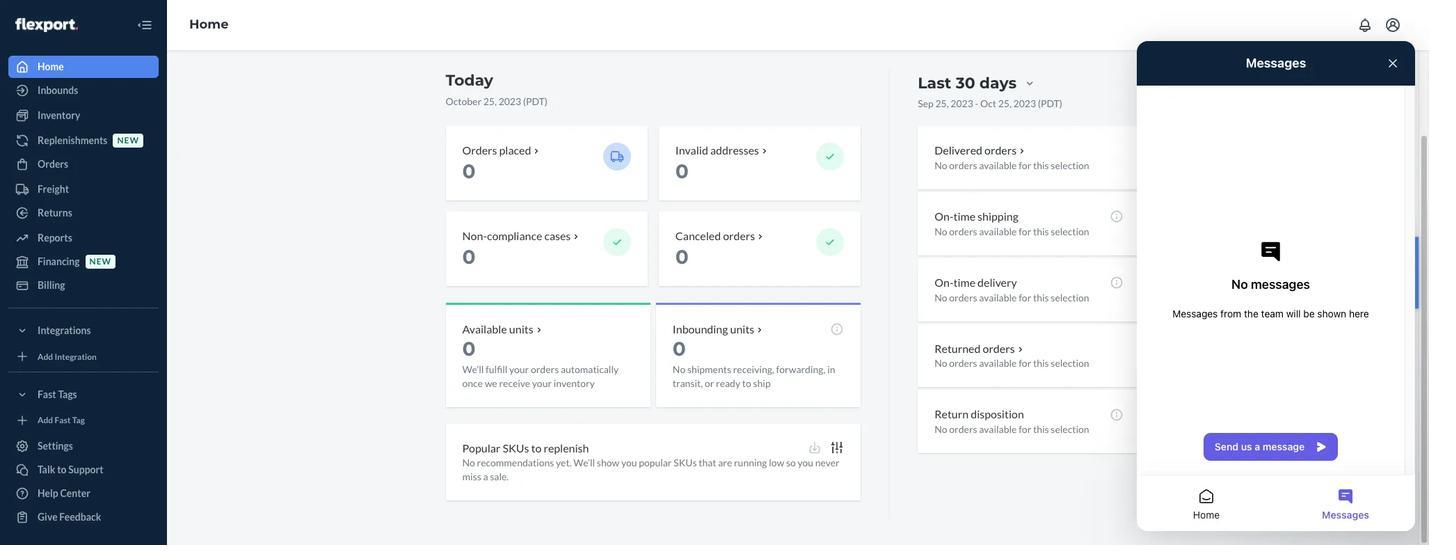 Task type: locate. For each thing, give the bounding box(es) containing it.
sep
[[918, 97, 934, 109]]

3 available from the top
[[980, 291, 1017, 303]]

home link up inbounds link
[[8, 56, 159, 78]]

0 horizontal spatial home link
[[8, 56, 159, 78]]

1 vertical spatial your
[[532, 377, 552, 389]]

no down return
[[935, 423, 948, 435]]

0 vertical spatial on-
[[935, 209, 954, 223]]

0
[[463, 159, 476, 183], [676, 159, 689, 183], [463, 245, 476, 268], [676, 245, 689, 268], [463, 337, 476, 360], [673, 337, 686, 360]]

0 vertical spatial orders
[[463, 143, 497, 157]]

this for on-time delivery
[[1034, 291, 1049, 303]]

flexport logo image
[[15, 18, 78, 32]]

2 on- from the top
[[935, 275, 954, 289]]

new
[[117, 135, 139, 146], [89, 256, 111, 267]]

3 this from the top
[[1034, 291, 1049, 303]]

help center
[[1399, 247, 1412, 298], [38, 487, 90, 499]]

1 horizontal spatial you
[[798, 457, 814, 469]]

center inside button
[[1399, 247, 1412, 276]]

we'll inside 'no recommendations yet. we'll show you popular skus that are running low so you never miss a sale.'
[[574, 457, 595, 469]]

0 horizontal spatial we'll
[[463, 363, 484, 375]]

30
[[956, 74, 976, 93]]

to left the ship
[[743, 377, 752, 389]]

your right receive
[[532, 377, 552, 389]]

selection for return disposition
[[1051, 423, 1090, 435]]

we'll
[[463, 363, 484, 375], [574, 457, 595, 469]]

on-
[[935, 209, 954, 223], [935, 275, 954, 289]]

last
[[918, 74, 952, 93]]

we'll up once
[[463, 363, 484, 375]]

units
[[509, 322, 534, 335], [730, 322, 755, 335]]

pdt up placed
[[526, 95, 545, 107]]

0 vertical spatial help
[[1399, 278, 1412, 298]]

2023 inside today october 25, 2023 ( pdt )
[[499, 95, 521, 107]]

you right show
[[622, 457, 637, 469]]

2 vertical spatial to
[[57, 464, 67, 475]]

you right so at bottom
[[798, 457, 814, 469]]

home up the "inbounds"
[[38, 61, 64, 72]]

0 vertical spatial time
[[954, 209, 976, 223]]

1 horizontal spatial 2023
[[951, 97, 974, 109]]

5 selection from the top
[[1051, 423, 1090, 435]]

0 horizontal spatial 2023
[[499, 95, 521, 107]]

units up 0 no shipments receiving, forwarding, in transit, or ready to ship
[[730, 322, 755, 335]]

0 down orders placed
[[463, 159, 476, 183]]

0 horizontal spatial (
[[523, 95, 526, 107]]

ship
[[753, 377, 771, 389]]

5 no orders available for this selection from the top
[[935, 423, 1090, 435]]

available down shipping
[[980, 225, 1017, 237]]

units for available units
[[509, 322, 534, 335]]

to right talk
[[57, 464, 67, 475]]

orders up freight
[[38, 158, 68, 170]]

3 selection from the top
[[1051, 291, 1090, 303]]

no up transit,
[[673, 363, 686, 375]]

no orders available for this selection down delivered orders button
[[935, 159, 1090, 171]]

1 vertical spatial add
[[38, 415, 53, 425]]

4 no orders available for this selection from the top
[[935, 357, 1090, 369]]

fast left tag
[[55, 415, 71, 425]]

4 selection from the top
[[1051, 357, 1090, 369]]

pdt
[[526, 95, 545, 107], [1041, 97, 1060, 109]]

integration
[[55, 351, 97, 362]]

no orders available for this selection for on-time delivery
[[935, 291, 1090, 303]]

0 vertical spatial home
[[189, 17, 229, 32]]

0 horizontal spatial pdt
[[526, 95, 545, 107]]

today october 25, 2023 ( pdt )
[[446, 71, 548, 107]]

1 vertical spatial new
[[89, 256, 111, 267]]

sale.
[[490, 471, 509, 483]]

on- left shipping
[[935, 209, 954, 223]]

1 horizontal spatial help
[[1399, 278, 1412, 298]]

0 vertical spatial center
[[1399, 247, 1412, 276]]

2023 left -
[[951, 97, 974, 109]]

5 available from the top
[[980, 423, 1017, 435]]

home link right close navigation image
[[189, 17, 229, 32]]

0 for non-
[[463, 245, 476, 268]]

available down returned orders button
[[980, 357, 1017, 369]]

2 selection from the top
[[1051, 225, 1090, 237]]

available down delivered orders button
[[980, 159, 1017, 171]]

orders right returned
[[983, 341, 1015, 355]]

available units
[[463, 322, 534, 335]]

2023 down days
[[1014, 97, 1036, 109]]

no inside 0 no shipments receiving, forwarding, in transit, or ready to ship
[[673, 363, 686, 375]]

popular skus to replenish
[[463, 441, 589, 454]]

1 this from the top
[[1034, 159, 1049, 171]]

2 add from the top
[[38, 415, 53, 425]]

new down reports link
[[89, 256, 111, 267]]

time left shipping
[[954, 209, 976, 223]]

0 down invalid on the left
[[676, 159, 689, 183]]

home right close navigation image
[[189, 17, 229, 32]]

disposition
[[971, 407, 1024, 421]]

add up settings
[[38, 415, 53, 425]]

0 down non-
[[463, 245, 476, 268]]

new up orders link
[[117, 135, 139, 146]]

1 horizontal spatial (
[[1038, 97, 1041, 109]]

to up recommendations on the left bottom
[[531, 441, 542, 454]]

fast
[[38, 388, 56, 400], [55, 415, 71, 425]]

0 vertical spatial fast
[[38, 388, 56, 400]]

0 horizontal spatial help
[[38, 487, 58, 499]]

freight link
[[8, 178, 159, 200]]

2023 right october
[[499, 95, 521, 107]]

( right oct
[[1038, 97, 1041, 109]]

you
[[622, 457, 637, 469], [798, 457, 814, 469]]

delivery
[[978, 275, 1017, 289]]

inventory link
[[8, 104, 159, 127]]

1 vertical spatial help center
[[38, 487, 90, 499]]

delivered orders button
[[935, 143, 1028, 159]]

1 vertical spatial time
[[954, 275, 976, 289]]

( up placed
[[523, 95, 526, 107]]

5 for from the top
[[1019, 423, 1032, 435]]

1 add from the top
[[38, 351, 53, 362]]

add integration
[[38, 351, 97, 362]]

2 this from the top
[[1034, 225, 1049, 237]]

inventory
[[554, 377, 595, 389]]

selection
[[1051, 159, 1090, 171], [1051, 225, 1090, 237], [1051, 291, 1090, 303], [1051, 357, 1090, 369], [1051, 423, 1090, 435]]

3 no orders available for this selection from the top
[[935, 291, 1090, 303]]

0 horizontal spatial help center
[[38, 487, 90, 499]]

1 horizontal spatial home
[[189, 17, 229, 32]]

25, right the sep
[[936, 97, 949, 109]]

replenish
[[544, 441, 589, 454]]

add for add integration
[[38, 351, 53, 362]]

dialog
[[1137, 41, 1416, 531]]

0 for invalid
[[676, 159, 689, 183]]

we'll right yet.
[[574, 457, 595, 469]]

0 horizontal spatial )
[[545, 95, 548, 107]]

for
[[1019, 159, 1032, 171], [1019, 225, 1032, 237], [1019, 291, 1032, 303], [1019, 357, 1032, 369], [1019, 423, 1032, 435]]

returns
[[38, 207, 72, 219]]

0 vertical spatial add
[[38, 351, 53, 362]]

1 horizontal spatial orders
[[463, 143, 497, 157]]

pdt right oct
[[1041, 97, 1060, 109]]

no inside 'no recommendations yet. we'll show you popular skus that are running low so you never miss a sale.'
[[463, 457, 475, 469]]

1 horizontal spatial home link
[[189, 17, 229, 32]]

2 you from the left
[[798, 457, 814, 469]]

0 down the canceled
[[676, 245, 689, 268]]

help
[[1399, 278, 1412, 298], [38, 487, 58, 499]]

available for return disposition
[[980, 423, 1017, 435]]

time for delivery
[[954, 275, 976, 289]]

help center link
[[8, 482, 159, 505]]

0 horizontal spatial 25,
[[484, 95, 497, 107]]

we
[[485, 377, 497, 389]]

available down delivery
[[980, 291, 1017, 303]]

1 vertical spatial center
[[60, 487, 90, 499]]

1 vertical spatial home
[[38, 61, 64, 72]]

home link
[[189, 17, 229, 32], [8, 56, 159, 78]]

1 vertical spatial on-
[[935, 275, 954, 289]]

2 for from the top
[[1019, 225, 1032, 237]]

2 horizontal spatial to
[[743, 377, 752, 389]]

in
[[828, 363, 836, 375]]

your up receive
[[510, 363, 529, 375]]

skus left that
[[674, 457, 697, 469]]

0 horizontal spatial new
[[89, 256, 111, 267]]

skus up recommendations on the left bottom
[[503, 441, 529, 454]]

skus
[[503, 441, 529, 454], [674, 457, 697, 469]]

days
[[980, 74, 1017, 93]]

reports link
[[8, 227, 159, 249]]

4 for from the top
[[1019, 357, 1032, 369]]

orders left placed
[[463, 143, 497, 157]]

open account menu image
[[1385, 17, 1402, 33]]

0 for orders
[[463, 159, 476, 183]]

1 horizontal spatial we'll
[[574, 457, 595, 469]]

0 down the available
[[463, 337, 476, 360]]

help inside help center link
[[38, 487, 58, 499]]

transit,
[[673, 377, 703, 389]]

0 horizontal spatial orders
[[38, 158, 68, 170]]

returned orders
[[935, 341, 1015, 355]]

0 vertical spatial home link
[[189, 17, 229, 32]]

new for financing
[[89, 256, 111, 267]]

recommendations
[[477, 457, 554, 469]]

2 units from the left
[[730, 322, 755, 335]]

1 units from the left
[[509, 322, 534, 335]]

0 horizontal spatial to
[[57, 464, 67, 475]]

3 for from the top
[[1019, 291, 1032, 303]]

1 horizontal spatial )
[[1060, 97, 1063, 109]]

add left integration
[[38, 351, 53, 362]]

close navigation image
[[136, 17, 153, 33]]

1 vertical spatial we'll
[[574, 457, 595, 469]]

home
[[189, 17, 229, 32], [38, 61, 64, 72]]

for for return disposition
[[1019, 423, 1032, 435]]

1 horizontal spatial skus
[[674, 457, 697, 469]]

1 on- from the top
[[935, 209, 954, 223]]

orders right the canceled
[[723, 229, 755, 242]]

talk to support button
[[8, 459, 159, 481]]

orders
[[463, 143, 497, 157], [38, 158, 68, 170]]

0 vertical spatial to
[[743, 377, 752, 389]]

talk to support
[[38, 464, 103, 475]]

1 vertical spatial orders
[[38, 158, 68, 170]]

pdt inside today october 25, 2023 ( pdt )
[[526, 95, 545, 107]]

add
[[38, 351, 53, 362], [38, 415, 53, 425]]

on- left delivery
[[935, 275, 954, 289]]

tag
[[72, 415, 85, 425]]

0 vertical spatial your
[[510, 363, 529, 375]]

2023
[[499, 95, 521, 107], [951, 97, 974, 109], [1014, 97, 1036, 109]]

2 horizontal spatial 2023
[[1014, 97, 1036, 109]]

0 horizontal spatial skus
[[503, 441, 529, 454]]

financing
[[38, 255, 80, 267]]

25, right oct
[[999, 97, 1012, 109]]

)
[[545, 95, 548, 107], [1060, 97, 1063, 109]]

1 horizontal spatial to
[[531, 441, 542, 454]]

shipments
[[688, 363, 732, 375]]

add fast tag link
[[8, 411, 159, 429]]

invalid
[[676, 143, 708, 157]]

25,
[[484, 95, 497, 107], [936, 97, 949, 109], [999, 97, 1012, 109]]

selection for on-time delivery
[[1051, 291, 1090, 303]]

1 time from the top
[[954, 209, 976, 223]]

5 this from the top
[[1034, 423, 1049, 435]]

we'll inside 0 we'll fulfill your orders automatically once we receive your inventory
[[463, 363, 484, 375]]

available down disposition in the bottom of the page
[[980, 423, 1017, 435]]

no down on-time shipping
[[935, 225, 948, 237]]

no orders available for this selection down shipping
[[935, 225, 1090, 237]]

to
[[743, 377, 752, 389], [531, 441, 542, 454], [57, 464, 67, 475]]

return
[[935, 407, 969, 421]]

1 vertical spatial skus
[[674, 457, 697, 469]]

units right the available
[[509, 322, 534, 335]]

2 no orders available for this selection from the top
[[935, 225, 1090, 237]]

-
[[975, 97, 979, 109]]

0 vertical spatial skus
[[503, 441, 529, 454]]

1 selection from the top
[[1051, 159, 1090, 171]]

orders for orders placed
[[463, 143, 497, 157]]

0 vertical spatial we'll
[[463, 363, 484, 375]]

25, right october
[[484, 95, 497, 107]]

0 for canceled
[[676, 245, 689, 268]]

1 horizontal spatial units
[[730, 322, 755, 335]]

time left delivery
[[954, 275, 976, 289]]

0 vertical spatial new
[[117, 135, 139, 146]]

1 available from the top
[[980, 159, 1017, 171]]

1 horizontal spatial help center
[[1399, 247, 1412, 298]]

no orders available for this selection down returned orders button
[[935, 357, 1090, 369]]

1 vertical spatial help
[[38, 487, 58, 499]]

orders up inventory
[[531, 363, 559, 375]]

on-time delivery
[[935, 275, 1017, 289]]

no orders available for this selection for on-time shipping
[[935, 225, 1090, 237]]

no orders available for this selection down disposition in the bottom of the page
[[935, 423, 1090, 435]]

1 horizontal spatial new
[[117, 135, 139, 146]]

0 horizontal spatial units
[[509, 322, 534, 335]]

1 vertical spatial home link
[[8, 56, 159, 78]]

returns link
[[8, 202, 159, 224]]

running
[[734, 457, 767, 469]]

no up miss
[[463, 457, 475, 469]]

2 time from the top
[[954, 275, 976, 289]]

help inside help center button
[[1399, 278, 1412, 298]]

4 available from the top
[[980, 357, 1017, 369]]

fast left tags
[[38, 388, 56, 400]]

orders down returned
[[950, 357, 978, 369]]

today
[[446, 71, 494, 90]]

2 available from the top
[[980, 225, 1017, 237]]

no down on-time delivery on the bottom of the page
[[935, 291, 948, 303]]

no orders available for this selection down delivery
[[935, 291, 1090, 303]]

) inside today october 25, 2023 ( pdt )
[[545, 95, 548, 107]]

this
[[1034, 159, 1049, 171], [1034, 225, 1049, 237], [1034, 291, 1049, 303], [1034, 357, 1049, 369], [1034, 423, 1049, 435]]

orders
[[985, 143, 1017, 157], [950, 159, 978, 171], [950, 225, 978, 237], [723, 229, 755, 242], [950, 291, 978, 303], [983, 341, 1015, 355], [950, 357, 978, 369], [531, 363, 559, 375], [950, 423, 978, 435]]

0 horizontal spatial you
[[622, 457, 637, 469]]

1 horizontal spatial center
[[1399, 247, 1412, 276]]

0 vertical spatial help center
[[1399, 247, 1412, 298]]

0 down inbounding
[[673, 337, 686, 360]]



Task type: vqa. For each thing, say whether or not it's contained in the screenshot.
rightmost all
no



Task type: describe. For each thing, give the bounding box(es) containing it.
no recommendations yet. we'll show you popular skus that are running low so you never miss a sale.
[[463, 457, 840, 483]]

non-compliance cases
[[463, 229, 571, 242]]

orders down delivered
[[950, 159, 978, 171]]

shipping
[[978, 209, 1019, 223]]

no down returned
[[935, 357, 948, 369]]

inbounds
[[38, 84, 78, 96]]

1 no orders available for this selection from the top
[[935, 159, 1090, 171]]

give feedback button
[[8, 506, 159, 528]]

available for on-time delivery
[[980, 291, 1017, 303]]

give feedback
[[38, 511, 101, 523]]

on- for on-time shipping
[[935, 209, 954, 223]]

1 vertical spatial fast
[[55, 415, 71, 425]]

time for shipping
[[954, 209, 976, 223]]

help center inside button
[[1399, 247, 1412, 298]]

feedback
[[59, 511, 101, 523]]

miss
[[463, 471, 481, 483]]

or
[[705, 377, 714, 389]]

settings
[[38, 440, 73, 452]]

selection for on-time shipping
[[1051, 225, 1090, 237]]

1 for from the top
[[1019, 159, 1032, 171]]

0 no shipments receiving, forwarding, in transit, or ready to ship
[[673, 337, 836, 389]]

inbounds link
[[8, 79, 159, 102]]

billing link
[[8, 274, 159, 297]]

settings link
[[8, 435, 159, 457]]

0 inside 0 we'll fulfill your orders automatically once we receive your inventory
[[463, 337, 476, 360]]

cases
[[545, 229, 571, 242]]

orders for orders
[[38, 158, 68, 170]]

once
[[463, 377, 483, 389]]

0 we'll fulfill your orders automatically once we receive your inventory
[[463, 337, 619, 389]]

never
[[816, 457, 840, 469]]

forwarding,
[[776, 363, 826, 375]]

on-time shipping
[[935, 209, 1019, 223]]

0 horizontal spatial your
[[510, 363, 529, 375]]

give
[[38, 511, 58, 523]]

orders right delivered
[[985, 143, 1017, 157]]

canceled orders
[[676, 229, 755, 242]]

show
[[597, 457, 620, 469]]

available for on-time shipping
[[980, 225, 1017, 237]]

to inside button
[[57, 464, 67, 475]]

invalid addresses
[[676, 143, 759, 157]]

ready
[[716, 377, 741, 389]]

canceled
[[676, 229, 721, 242]]

tags
[[58, 388, 77, 400]]

units for inbounding units
[[730, 322, 755, 335]]

on- for on-time delivery
[[935, 275, 954, 289]]

fast inside dropdown button
[[38, 388, 56, 400]]

popular
[[639, 457, 672, 469]]

this for on-time shipping
[[1034, 225, 1049, 237]]

inbounding units
[[673, 322, 755, 335]]

orders down on-time shipping
[[950, 225, 978, 237]]

orders placed
[[463, 143, 531, 157]]

receiving,
[[733, 363, 775, 375]]

new for replenishments
[[117, 135, 139, 146]]

2 horizontal spatial 25,
[[999, 97, 1012, 109]]

25, inside today october 25, 2023 ( pdt )
[[484, 95, 497, 107]]

add integration link
[[8, 347, 159, 366]]

orders down return
[[950, 423, 978, 435]]

0 horizontal spatial home
[[38, 61, 64, 72]]

integrations
[[38, 324, 91, 336]]

reports
[[38, 232, 72, 244]]

1 vertical spatial to
[[531, 441, 542, 454]]

delivered orders
[[935, 143, 1017, 157]]

returned
[[935, 341, 981, 355]]

billing
[[38, 279, 65, 291]]

add for add fast tag
[[38, 415, 53, 425]]

support
[[68, 464, 103, 475]]

open notifications image
[[1357, 17, 1374, 33]]

addresses
[[711, 143, 759, 157]]

orders link
[[8, 153, 159, 175]]

this for return disposition
[[1034, 423, 1049, 435]]

add fast tag
[[38, 415, 85, 425]]

1 horizontal spatial pdt
[[1041, 97, 1060, 109]]

for for on-time delivery
[[1019, 291, 1032, 303]]

skus inside 'no recommendations yet. we'll show you popular skus that are running low so you never miss a sale.'
[[674, 457, 697, 469]]

popular
[[463, 441, 501, 454]]

0 horizontal spatial center
[[60, 487, 90, 499]]

fulfill
[[486, 363, 508, 375]]

fast tags button
[[8, 383, 159, 405]]

non-
[[463, 229, 487, 242]]

help center button
[[1392, 237, 1419, 308]]

for for on-time shipping
[[1019, 225, 1032, 237]]

a
[[483, 471, 488, 483]]

sep 25, 2023 - oct 25, 2023 ( pdt )
[[918, 97, 1063, 109]]

( inside today october 25, 2023 ( pdt )
[[523, 95, 526, 107]]

are
[[718, 457, 732, 469]]

0 inside 0 no shipments receiving, forwarding, in transit, or ready to ship
[[673, 337, 686, 360]]

integrations button
[[8, 319, 159, 342]]

placed
[[499, 143, 531, 157]]

low
[[769, 457, 785, 469]]

oct
[[981, 97, 997, 109]]

available
[[463, 322, 507, 335]]

replenishments
[[38, 134, 108, 146]]

october
[[446, 95, 482, 107]]

to inside 0 no shipments receiving, forwarding, in transit, or ready to ship
[[743, 377, 752, 389]]

returned orders button
[[935, 341, 1026, 357]]

1 you from the left
[[622, 457, 637, 469]]

4 this from the top
[[1034, 357, 1049, 369]]

fast tags
[[38, 388, 77, 400]]

return disposition
[[935, 407, 1024, 421]]

inventory
[[38, 109, 80, 121]]

inbounding
[[673, 322, 728, 335]]

so
[[787, 457, 796, 469]]

freight
[[38, 183, 69, 195]]

no down delivered
[[935, 159, 948, 171]]

no orders available for this selection for return disposition
[[935, 423, 1090, 435]]

receive
[[499, 377, 531, 389]]

yet.
[[556, 457, 572, 469]]

compliance
[[487, 229, 542, 242]]

1 horizontal spatial 25,
[[936, 97, 949, 109]]

orders inside 0 we'll fulfill your orders automatically once we receive your inventory
[[531, 363, 559, 375]]

1 horizontal spatial your
[[532, 377, 552, 389]]

orders down on-time delivery on the bottom of the page
[[950, 291, 978, 303]]

delivered
[[935, 143, 983, 157]]

automatically
[[561, 363, 619, 375]]



